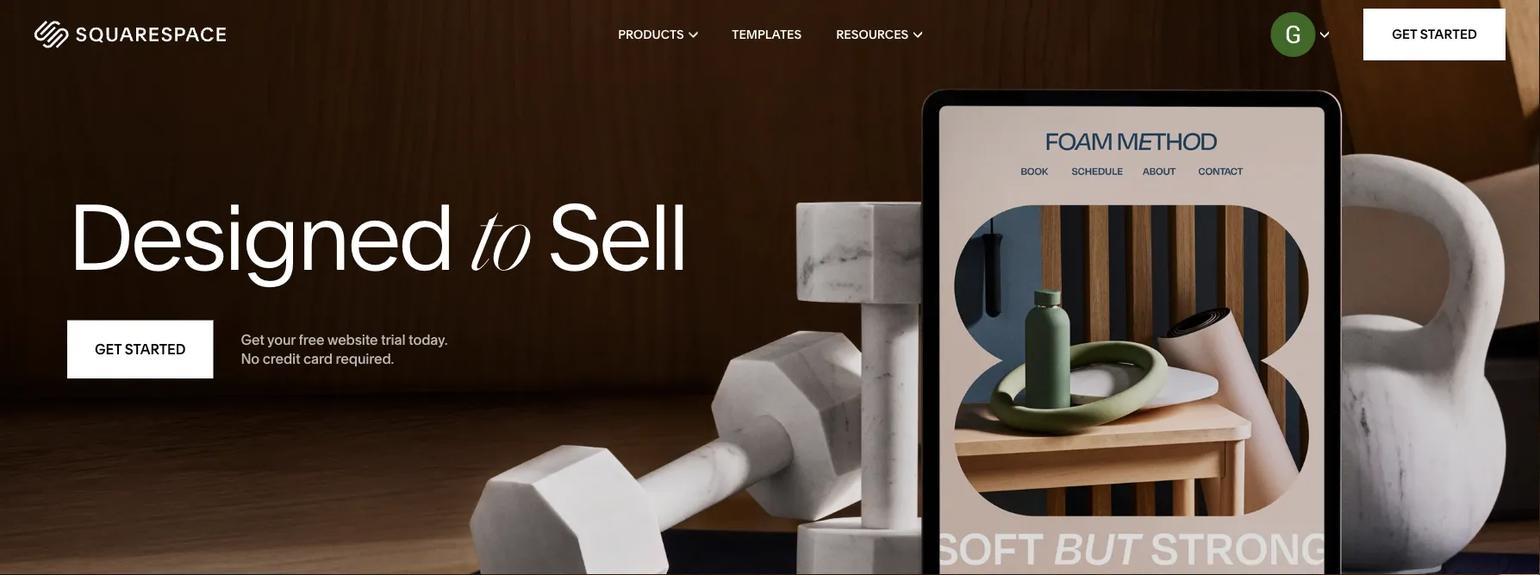 Task type: describe. For each thing, give the bounding box(es) containing it.
get inside get your free website trial today. no credit card required.
[[241, 331, 264, 348]]

resources
[[836, 27, 909, 42]]

0 horizontal spatial get
[[95, 341, 122, 358]]

trial
[[381, 331, 406, 348]]

1 vertical spatial started
[[125, 341, 186, 358]]

0 horizontal spatial get started link
[[67, 320, 213, 379]]

squarespace logo link
[[34, 21, 329, 48]]

website
[[327, 331, 378, 348]]

templates link
[[732, 0, 802, 69]]

2 horizontal spatial get
[[1392, 26, 1418, 42]]

sell
[[547, 181, 687, 293]]

templates
[[732, 27, 802, 42]]

get started for leftmost get started 'link'
[[95, 341, 186, 358]]

today.
[[409, 331, 448, 348]]

to
[[471, 202, 529, 293]]

designed to sell
[[67, 181, 687, 293]]



Task type: locate. For each thing, give the bounding box(es) containing it.
get started for rightmost get started 'link'
[[1392, 26, 1478, 42]]

0 vertical spatial get started link
[[1364, 9, 1506, 60]]

get your free website trial today. no credit card required.
[[241, 331, 448, 367]]

free
[[299, 331, 324, 348]]

0 vertical spatial get started
[[1392, 26, 1478, 42]]

resources button
[[836, 0, 922, 69]]

started
[[1421, 26, 1478, 42], [125, 341, 186, 358]]

1 horizontal spatial get started link
[[1364, 9, 1506, 60]]

credit
[[263, 350, 300, 367]]

get started link
[[1364, 9, 1506, 60], [67, 320, 213, 379]]

squarespace logo image
[[34, 21, 226, 48]]

0 horizontal spatial get started
[[95, 341, 186, 358]]

0 vertical spatial started
[[1421, 26, 1478, 42]]

get
[[1392, 26, 1418, 42], [241, 331, 264, 348], [95, 341, 122, 358]]

no
[[241, 350, 260, 367]]

card
[[304, 350, 333, 367]]

products
[[618, 27, 684, 42]]

1 horizontal spatial started
[[1421, 26, 1478, 42]]

1 vertical spatial get started
[[95, 341, 186, 358]]

products button
[[618, 0, 698, 69]]

1 horizontal spatial get started
[[1392, 26, 1478, 42]]

your
[[267, 331, 296, 348]]

0 horizontal spatial started
[[125, 341, 186, 358]]

required.
[[336, 350, 394, 367]]

designed
[[67, 181, 453, 293]]

1 horizontal spatial get
[[241, 331, 264, 348]]

get started
[[1392, 26, 1478, 42], [95, 341, 186, 358]]

1 vertical spatial get started link
[[67, 320, 213, 379]]



Task type: vqa. For each thing, say whether or not it's contained in the screenshot.
connect
no



